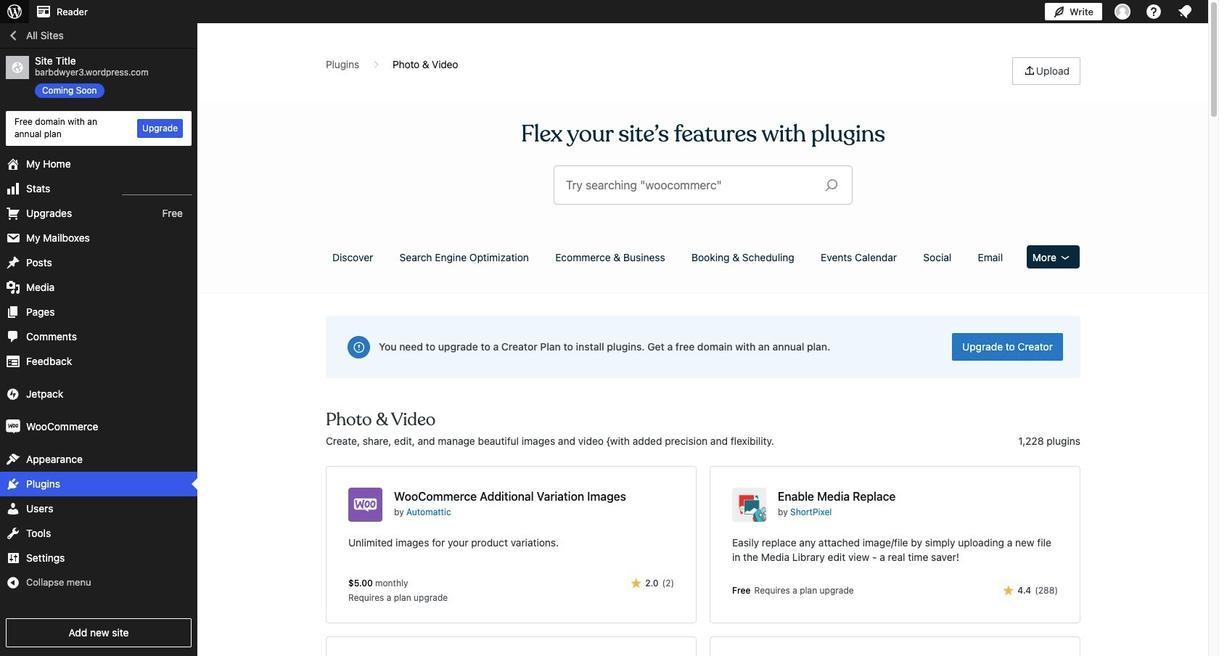 Task type: describe. For each thing, give the bounding box(es) containing it.
Search search field
[[566, 166, 814, 204]]

help image
[[1145, 3, 1163, 20]]

highest hourly views 0 image
[[123, 186, 192, 195]]

manage your sites image
[[6, 3, 23, 20]]

manage your notifications image
[[1177, 3, 1194, 20]]

2 img image from the top
[[6, 419, 20, 434]]



Task type: vqa. For each thing, say whether or not it's contained in the screenshot.
displaying all sites. element
no



Task type: locate. For each thing, give the bounding box(es) containing it.
None search field
[[555, 166, 852, 204]]

my profile image
[[1115, 4, 1131, 20]]

0 vertical spatial img image
[[6, 387, 20, 401]]

main content
[[321, 57, 1086, 656]]

1 horizontal spatial plugin icon image
[[732, 488, 766, 522]]

plugin icon image
[[348, 488, 383, 522], [732, 488, 766, 522]]

1 img image from the top
[[6, 387, 20, 401]]

img image
[[6, 387, 20, 401], [6, 419, 20, 434]]

1 plugin icon image from the left
[[348, 488, 383, 522]]

2 plugin icon image from the left
[[732, 488, 766, 522]]

1 vertical spatial img image
[[6, 419, 20, 434]]

0 horizontal spatial plugin icon image
[[348, 488, 383, 522]]



